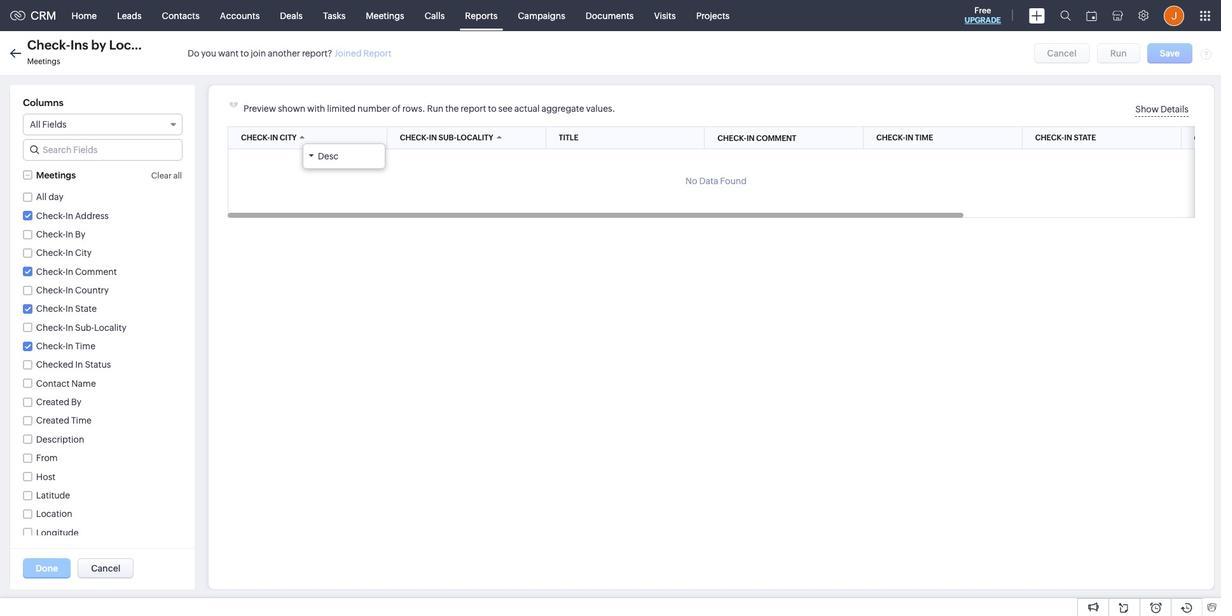Task type: vqa. For each thing, say whether or not it's contained in the screenshot.
SUB-
yes



Task type: describe. For each thing, give the bounding box(es) containing it.
by
[[91, 38, 106, 52]]

check-in by
[[36, 230, 85, 240]]

1 vertical spatial column
[[37, 412, 70, 422]]

0 horizontal spatial run
[[427, 104, 444, 114]]

free
[[975, 6, 991, 15]]

check- inside check-ins by locality meetings
[[27, 38, 70, 52]]

selected for columns
[[71, 412, 108, 422]]

reports
[[465, 10, 498, 21]]

cancel for the top cancel button
[[1047, 48, 1077, 58]]

calls link
[[415, 0, 455, 31]]

all
[[36, 192, 47, 202]]

status
[[85, 360, 111, 370]]

projects
[[696, 10, 730, 21]]

meetings link
[[356, 0, 415, 31]]

description
[[36, 435, 84, 445]]

0 vertical spatial meetings
[[366, 10, 404, 21]]

row groups
[[23, 288, 78, 299]]

name
[[71, 379, 96, 389]]

crm link
[[10, 9, 56, 22]]

no for aggregate columns
[[23, 412, 35, 422]]

documents link
[[575, 0, 644, 31]]

run button
[[1097, 43, 1140, 63]]

groups for column groups
[[61, 354, 94, 365]]

show
[[1135, 104, 1159, 114]]

the
[[445, 104, 459, 114]]

free upgrade
[[965, 6, 1001, 25]]

related to
[[36, 259, 80, 270]]

desc
[[318, 151, 339, 162]]

checked
[[36, 360, 73, 370]]

0 vertical spatial column
[[23, 354, 59, 365]]

2 address from the top
[[75, 240, 109, 251]]

latitude
[[36, 491, 70, 501]]

number
[[357, 104, 390, 114]]

limited
[[327, 104, 356, 114]]

locality inside check-ins by locality meetings
[[109, 38, 157, 52]]

row
[[23, 288, 43, 299]]

want
[[218, 48, 239, 58]]

day
[[48, 192, 63, 202]]

join
[[251, 48, 266, 58]]

contacts
[[162, 10, 200, 21]]

related
[[36, 259, 68, 270]]

with
[[307, 104, 325, 114]]

1 address from the top
[[75, 211, 109, 221]]

show details
[[1135, 104, 1189, 114]]

deals link
[[270, 0, 313, 31]]

leads link
[[107, 0, 152, 31]]

location
[[36, 510, 72, 520]]

created for created by
[[36, 398, 69, 408]]

another
[[268, 48, 300, 58]]

home link
[[61, 0, 107, 31]]

no data found
[[686, 176, 747, 186]]

found
[[720, 176, 747, 186]]

contact
[[36, 379, 70, 389]]

created time
[[36, 416, 91, 426]]

deals
[[280, 10, 303, 21]]

to
[[70, 259, 80, 270]]

all day
[[36, 192, 63, 202]]

group
[[37, 371, 63, 382]]

cancel for left cancel button
[[91, 564, 120, 574]]

crm
[[31, 9, 56, 22]]

2 vertical spatial meetings
[[36, 170, 76, 181]]

ins
[[70, 38, 88, 52]]

0 horizontal spatial to
[[240, 48, 249, 58]]



Task type: locate. For each thing, give the bounding box(es) containing it.
1 vertical spatial no
[[23, 371, 35, 382]]

1 horizontal spatial cancel button
[[1034, 43, 1090, 63]]

tasks
[[323, 10, 346, 21]]

do
[[188, 48, 199, 58]]

state
[[1074, 134, 1096, 142], [1074, 134, 1096, 142], [75, 221, 97, 232], [75, 304, 97, 314]]

by
[[75, 230, 85, 240], [71, 398, 81, 408]]

no
[[686, 176, 697, 186], [23, 371, 35, 382], [23, 412, 35, 422]]

tasks link
[[313, 0, 356, 31]]

groups right row
[[45, 288, 78, 299]]

check-in address
[[36, 211, 109, 221], [36, 240, 109, 251]]

state inside tab panel
[[75, 221, 97, 232]]

no column selected
[[23, 412, 108, 422]]

preview shown with limited number of rows. run the report to see actual aggregate values.
[[244, 104, 615, 114]]

longitude
[[36, 528, 79, 538]]

groups for row groups
[[45, 288, 78, 299]]

by up to
[[75, 230, 85, 240]]

2 vertical spatial no
[[23, 412, 35, 422]]

cancel button
[[1034, 43, 1090, 63], [78, 559, 134, 579]]

selected for groups
[[65, 371, 101, 382]]

1 vertical spatial by
[[71, 398, 81, 408]]

of
[[392, 104, 401, 114]]

check-in comment
[[718, 134, 796, 143], [718, 134, 796, 143], [36, 183, 117, 193], [36, 267, 117, 277]]

0 vertical spatial cancel
[[1047, 48, 1077, 58]]

data
[[699, 176, 718, 186]]

1 vertical spatial address
[[75, 240, 109, 251]]

report
[[461, 104, 486, 114]]

calls
[[425, 10, 445, 21]]

column down 'created by'
[[37, 412, 70, 422]]

no group selected
[[23, 371, 101, 382]]

created by
[[36, 398, 81, 408]]

run inside button
[[1110, 48, 1127, 58]]

meetings down crm
[[27, 57, 60, 66]]

visits
[[654, 10, 676, 21]]

1 vertical spatial selected
[[71, 412, 108, 422]]

1 vertical spatial groups
[[61, 354, 94, 365]]

meetings up day at the top left of the page
[[36, 170, 76, 181]]

1 vertical spatial to
[[488, 104, 497, 114]]

see
[[498, 104, 513, 114]]

1 vertical spatial run
[[427, 104, 444, 114]]

check-in sub-locality
[[400, 134, 493, 142], [400, 134, 493, 142], [36, 323, 126, 333], [36, 326, 126, 336]]

accounts
[[220, 10, 260, 21]]

1 vertical spatial cancel
[[91, 564, 120, 574]]

shown
[[278, 104, 305, 114]]

actual
[[514, 104, 540, 114]]

check-in address inside tab panel
[[36, 240, 109, 251]]

0 horizontal spatial cancel button
[[78, 559, 134, 579]]

0 vertical spatial to
[[240, 48, 249, 58]]

visits link
[[644, 0, 686, 31]]

0 vertical spatial no
[[686, 176, 697, 186]]

meetings
[[366, 10, 404, 21], [27, 57, 60, 66], [36, 170, 76, 181]]

contact name
[[36, 379, 96, 389]]

cancel button left run button
[[1034, 43, 1090, 63]]

leads
[[117, 10, 142, 21]]

check-in address up check-in by
[[36, 211, 109, 221]]

values.
[[586, 104, 615, 114]]

check-ins by locality meetings
[[27, 38, 157, 66]]

no for column groups
[[23, 371, 35, 382]]

contacts link
[[152, 0, 210, 31]]

preview
[[244, 104, 276, 114]]

1 vertical spatial cancel button
[[78, 559, 134, 579]]

cancel button down longitude
[[78, 559, 134, 579]]

report?
[[302, 48, 332, 58]]

details
[[1161, 104, 1189, 114]]

campaigns link
[[508, 0, 575, 31]]

0 vertical spatial run
[[1110, 48, 1127, 58]]

check-in time
[[876, 134, 933, 142], [876, 134, 933, 142], [36, 202, 96, 212], [36, 342, 95, 352]]

documents
[[586, 10, 634, 21]]

upgrade
[[965, 16, 1001, 25]]

column groups
[[23, 354, 94, 365]]

no down aggregate
[[23, 412, 35, 422]]

host
[[36, 472, 55, 482]]

do you want to join another report?
[[188, 48, 332, 58]]

0 vertical spatial cancel button
[[1034, 43, 1090, 63]]

0 vertical spatial created
[[36, 398, 69, 408]]

run left save button
[[1110, 48, 1127, 58]]

created down 'created by'
[[36, 416, 69, 426]]

2 created from the top
[[36, 416, 69, 426]]

sub-
[[439, 134, 457, 142], [439, 134, 457, 142], [75, 323, 94, 333], [75, 326, 94, 336]]

meetings inside check-ins by locality meetings
[[27, 57, 60, 66]]

tab list
[[17, 104, 188, 128]]

run left the the
[[427, 104, 444, 114]]

created
[[36, 398, 69, 408], [36, 416, 69, 426]]

run
[[1110, 48, 1127, 58], [427, 104, 444, 114]]

1 created from the top
[[36, 398, 69, 408]]

groups up no group selected at the bottom of page
[[61, 354, 94, 365]]

tab panel
[[17, 142, 188, 422]]

rows.
[[402, 104, 425, 114]]

0 vertical spatial check-in address
[[36, 211, 109, 221]]

1 vertical spatial created
[[36, 416, 69, 426]]

1 horizontal spatial to
[[488, 104, 497, 114]]

time
[[915, 134, 933, 142], [915, 134, 933, 142], [75, 202, 96, 212], [75, 342, 95, 352], [71, 416, 91, 426]]

1 horizontal spatial run
[[1110, 48, 1127, 58]]

accounts link
[[210, 0, 270, 31]]

selected down checked in status
[[65, 371, 101, 382]]

column
[[23, 354, 59, 365], [37, 412, 70, 422]]

column up the group
[[23, 354, 59, 365]]

checked in status
[[36, 360, 111, 370]]

aggregate
[[23, 395, 71, 405]]

Search Fields text field
[[24, 140, 182, 160]]

city
[[280, 134, 297, 142], [280, 134, 297, 142], [75, 248, 92, 258], [75, 307, 92, 317]]

2 vertical spatial columns
[[73, 395, 114, 405]]

home
[[72, 10, 97, 21]]

0 vertical spatial address
[[75, 211, 109, 221]]

address up check-in by
[[75, 211, 109, 221]]

no left data
[[686, 176, 697, 186]]

meetings left calls link
[[366, 10, 404, 21]]

created for created time
[[36, 416, 69, 426]]

from
[[36, 454, 58, 464]]

address up to
[[75, 240, 109, 251]]

groups
[[45, 288, 78, 299], [61, 354, 94, 365]]

columns
[[23, 97, 64, 108], [23, 143, 64, 154], [73, 395, 114, 405]]

aggregate
[[542, 104, 584, 114]]

you
[[201, 48, 216, 58]]

0 vertical spatial columns
[[23, 97, 64, 108]]

country
[[75, 286, 109, 296]]

0 horizontal spatial cancel
[[91, 564, 120, 574]]

save
[[1160, 48, 1180, 58]]

to left join
[[240, 48, 249, 58]]

reports link
[[455, 0, 508, 31]]

check-in country
[[36, 286, 109, 296]]

0 vertical spatial groups
[[45, 288, 78, 299]]

0 vertical spatial selected
[[65, 371, 101, 382]]

1 horizontal spatial cancel
[[1047, 48, 1077, 58]]

by up no column selected
[[71, 398, 81, 408]]

selected
[[65, 371, 101, 382], [71, 412, 108, 422]]

projects link
[[686, 0, 740, 31]]

aggregate columns
[[23, 395, 114, 405]]

created down contact
[[36, 398, 69, 408]]

check-in city
[[241, 134, 297, 142], [241, 134, 297, 142], [36, 248, 92, 258], [36, 307, 92, 317]]

1 vertical spatial check-in address
[[36, 240, 109, 251]]

save button
[[1147, 43, 1193, 63]]

address
[[75, 211, 109, 221], [75, 240, 109, 251]]

no left the group
[[23, 371, 35, 382]]

check-in address down check-in by
[[36, 240, 109, 251]]

check-
[[27, 38, 70, 52], [241, 134, 270, 142], [241, 134, 270, 142], [400, 134, 429, 142], [400, 134, 429, 142], [876, 134, 905, 142], [876, 134, 905, 142], [1035, 134, 1064, 142], [1035, 134, 1064, 142], [718, 134, 747, 143], [718, 134, 747, 143], [1194, 134, 1221, 143], [1194, 134, 1221, 143], [36, 183, 66, 193], [36, 202, 66, 212], [36, 211, 65, 221], [36, 221, 66, 232], [36, 230, 65, 240], [36, 240, 66, 251], [36, 248, 65, 258], [36, 267, 65, 277], [36, 286, 65, 296], [36, 304, 65, 314], [36, 307, 66, 317], [36, 323, 65, 333], [36, 326, 66, 336], [36, 342, 65, 352]]

campaigns
[[518, 10, 565, 21]]

cancel
[[1047, 48, 1077, 58], [91, 564, 120, 574]]

tab panel containing columns
[[17, 142, 188, 422]]

1 vertical spatial columns
[[23, 143, 64, 154]]

to left see
[[488, 104, 497, 114]]

1 vertical spatial meetings
[[27, 57, 60, 66]]

0 vertical spatial by
[[75, 230, 85, 240]]

selected down aggregate columns
[[71, 412, 108, 422]]

in
[[270, 134, 278, 142], [270, 134, 278, 142], [429, 134, 437, 142], [429, 134, 437, 142], [905, 134, 913, 142], [905, 134, 913, 142], [1064, 134, 1072, 142], [1064, 134, 1072, 142], [747, 134, 755, 143], [747, 134, 755, 143], [66, 183, 73, 193], [66, 202, 73, 212], [65, 211, 73, 221], [66, 221, 73, 232], [65, 230, 73, 240], [66, 240, 73, 251], [65, 248, 73, 258], [65, 267, 73, 277], [65, 286, 73, 296], [65, 304, 73, 314], [66, 307, 73, 317], [65, 323, 73, 333], [66, 326, 73, 336], [65, 342, 73, 352], [75, 360, 83, 370]]



